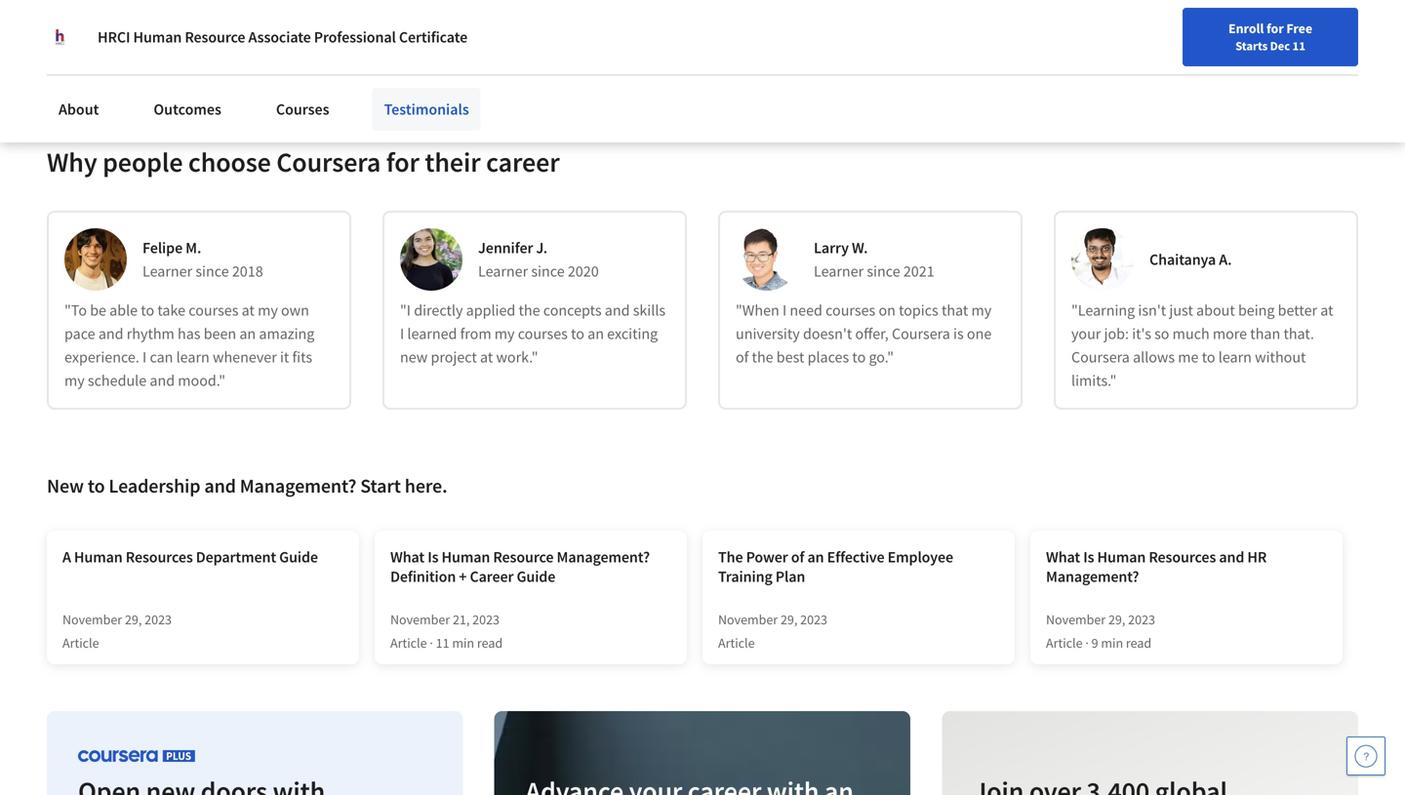 Task type: describe. For each thing, give the bounding box(es) containing it.
offer,
[[856, 324, 889, 344]]

min for management?
[[1101, 634, 1124, 652]]

november for what is human resources and hr management?
[[1046, 611, 1106, 629]]

what for what is human resource management? definition + career guide
[[390, 548, 425, 567]]

concepts
[[543, 301, 602, 320]]

better
[[1278, 301, 1318, 320]]

just
[[1170, 301, 1194, 320]]

it
[[280, 347, 289, 367]]

management
[[259, 8, 368, 33]]

be
[[90, 301, 106, 320]]

larry w. learner since 2021
[[814, 238, 935, 281]]

isn't
[[1139, 301, 1167, 320]]

article for the power of an effective employee training plan
[[718, 634, 755, 652]]

an inside "i directly applied the concepts and skills i learned from my courses to an exciting new project at work."
[[588, 324, 604, 344]]

hr
[[1248, 548, 1267, 567]]

testimonials
[[384, 100, 469, 119]]

· for +
[[430, 634, 433, 652]]

can
[[150, 347, 173, 367]]

+
[[459, 567, 467, 587]]

read for management?
[[1126, 634, 1152, 652]]

take
[[158, 301, 186, 320]]

need
[[790, 301, 823, 320]]

experience.
[[64, 347, 139, 367]]

jennifer j. learner since 2020
[[478, 238, 599, 281]]

of inside the power of an effective employee training plan
[[791, 548, 805, 567]]

new
[[400, 347, 428, 367]]

associate
[[248, 27, 311, 47]]

amazing
[[259, 324, 315, 344]]

and inside what is human resources and hr management?
[[1219, 548, 1245, 567]]

courses inside '"to be able to take courses at my own pace and rhythm has been an amazing experience. i can learn whenever it fits my schedule and mood."'
[[189, 301, 239, 320]]

new
[[47, 474, 84, 498]]

what for what is human resources and hr management?
[[1046, 548, 1081, 567]]

start
[[360, 474, 401, 498]]

"i
[[400, 301, 411, 320]]

schedule
[[88, 371, 147, 390]]

at for better
[[1321, 301, 1334, 320]]

course
[[83, 39, 123, 57]]

career
[[470, 567, 514, 587]]

resources inside what is human resources and hr management?
[[1149, 548, 1216, 567]]

and right leadership
[[204, 474, 236, 498]]

certificate
[[399, 27, 468, 47]]

learn for has
[[176, 347, 210, 367]]

ratings
[[287, 39, 326, 57]]

dec
[[1271, 38, 1291, 54]]

· for management?
[[1086, 634, 1089, 652]]

read for +
[[477, 634, 503, 652]]

to right new
[[88, 474, 105, 498]]

plan
[[776, 567, 806, 587]]

november for what is human resource management? definition + career guide
[[390, 611, 450, 629]]

hrci human resource associate professional certificate
[[98, 27, 468, 47]]

and down can in the left of the page
[[150, 371, 175, 390]]

my inside "i directly applied the concepts and skills i learned from my courses to an exciting new project at work."
[[495, 324, 515, 344]]

1 resources from the left
[[126, 548, 193, 567]]

about link
[[47, 88, 111, 131]]

article for what is human resources and hr management?
[[1046, 634, 1083, 652]]

directly
[[414, 301, 463, 320]]

2018
[[232, 262, 263, 281]]

the
[[718, 548, 743, 567]]

pace
[[64, 324, 95, 344]]

university
[[736, 324, 800, 344]]

on
[[879, 301, 896, 320]]

hours
[[168, 39, 201, 57]]

november for a human resources department guide
[[62, 611, 122, 629]]

4.3
[[221, 39, 239, 57]]

larry
[[814, 238, 849, 258]]

coursera image
[[23, 16, 147, 47]]

a human resources department guide
[[62, 548, 318, 567]]

management? for and
[[240, 474, 357, 498]]

professional
[[314, 27, 396, 47]]

learner for felipe
[[143, 262, 192, 281]]

"learning isn't just about being better at your job: it's so much more than that. coursera allows me to learn without limits."
[[1072, 301, 1334, 390]]

hrci image
[[47, 23, 74, 51]]

learn for more
[[1219, 347, 1252, 367]]

a
[[62, 548, 71, 567]]

1 vertical spatial for
[[386, 145, 420, 179]]

topics
[[899, 301, 939, 320]]

that.
[[1284, 324, 1315, 344]]

5
[[126, 39, 132, 57]]

work."
[[496, 347, 538, 367]]

2021
[[904, 262, 935, 281]]

places
[[808, 347, 849, 367]]

resource inside what is human resource management? definition + career guide
[[493, 548, 554, 567]]

outcomes link
[[142, 88, 233, 131]]

outcomes
[[154, 100, 221, 119]]

i inside "i directly applied the concepts and skills i learned from my courses to an exciting new project at work."
[[400, 324, 404, 344]]

11 for ·
[[436, 634, 450, 652]]

0 vertical spatial coursera
[[277, 145, 381, 179]]

2023 for resources
[[1129, 611, 1156, 629]]

than
[[1251, 324, 1281, 344]]

)
[[326, 39, 330, 57]]

management? for resource
[[557, 548, 650, 567]]

and inside "i directly applied the concepts and skills i learned from my courses to an exciting new project at work."
[[605, 301, 630, 320]]

courses inside "i directly applied the concepts and skills i learned from my courses to an exciting new project at work."
[[518, 324, 568, 344]]

exciting
[[607, 324, 658, 344]]

that
[[942, 301, 969, 320]]

to inside "i directly applied the concepts and skills i learned from my courses to an exciting new project at work."
[[571, 324, 585, 344]]

"when i need courses on topics that my university doesn't offer, coursera is one of the best places to go."
[[736, 301, 992, 367]]

2023 for department
[[145, 611, 172, 629]]

new to leadership and management? start here.
[[47, 474, 448, 498]]

what is human resources and hr management?
[[1046, 548, 1267, 587]]

november 21, 2023 article · 11 min read
[[390, 611, 503, 652]]

leadership
[[109, 474, 201, 498]]

been
[[204, 324, 236, 344]]

my left own
[[258, 301, 278, 320]]

2020
[[568, 262, 599, 281]]

free
[[1287, 20, 1313, 37]]

to inside "learning isn't just about being better at your job: it's so much more than that. coursera allows me to learn without limits."
[[1202, 347, 1216, 367]]

their
[[425, 145, 481, 179]]

courses
[[276, 100, 330, 119]]

what is human resource management? definition + career guide
[[390, 548, 650, 587]]

rhythm
[[127, 324, 175, 344]]

is for +
[[428, 548, 439, 567]]

course 5 • 18 hours •
[[83, 39, 213, 57]]

doesn't
[[803, 324, 852, 344]]

mood."
[[178, 371, 225, 390]]

to inside "when i need courses on topics that my university doesn't offer, coursera is one of the best places to go."
[[853, 347, 866, 367]]

here.
[[405, 474, 448, 498]]



Task type: vqa. For each thing, say whether or not it's contained in the screenshot.
the desire
no



Task type: locate. For each thing, give the bounding box(es) containing it.
2 article from the left
[[390, 634, 427, 652]]

0 horizontal spatial ·
[[430, 634, 433, 652]]

18
[[152, 39, 166, 57], [271, 39, 284, 57]]

is
[[954, 324, 964, 344]]

it's
[[1132, 324, 1152, 344]]

2 • from the left
[[209, 39, 213, 57]]

1 horizontal spatial the
[[752, 347, 774, 367]]

is inside what is human resource management? definition + career guide
[[428, 548, 439, 567]]

november left 21,
[[390, 611, 450, 629]]

0 horizontal spatial min
[[452, 634, 474, 652]]

• left 4.3
[[209, 39, 213, 57]]

1 learner from the left
[[143, 262, 192, 281]]

coursera up limits."
[[1072, 347, 1130, 367]]

2 since from the left
[[531, 262, 565, 281]]

for left their
[[386, 145, 420, 179]]

0 horizontal spatial an
[[239, 324, 256, 344]]

career
[[486, 145, 560, 179]]

learner inside felipe m. learner since 2018
[[143, 262, 192, 281]]

show notifications image
[[1179, 24, 1202, 48]]

management? inside what is human resources and hr management?
[[1046, 567, 1140, 587]]

"learning
[[1072, 301, 1135, 320]]

courses inside "when i need courses on topics that my university doesn't offer, coursera is one of the best places to go."
[[826, 301, 876, 320]]

my down experience.
[[64, 371, 85, 390]]

1 horizontal spatial i
[[400, 324, 404, 344]]

1 horizontal spatial •
[[209, 39, 213, 57]]

november inside november 21, 2023 article · 11 min read
[[390, 611, 450, 629]]

2 horizontal spatial at
[[1321, 301, 1334, 320]]

11 for dec
[[1293, 38, 1306, 54]]

0 horizontal spatial coursera
[[277, 145, 381, 179]]

an down concepts
[[588, 324, 604, 344]]

2023 down what is human resources and hr management?
[[1129, 611, 1156, 629]]

1 article from the left
[[62, 634, 99, 652]]

and up hours at the top of the page
[[185, 8, 217, 33]]

learner inside "jennifer j. learner since 2020"
[[478, 262, 528, 281]]

learner down larry
[[814, 262, 864, 281]]

felipe
[[143, 238, 183, 258]]

18 left "ratings"
[[271, 39, 284, 57]]

coursera plus image
[[78, 750, 195, 762]]

"to
[[64, 301, 87, 320]]

1 horizontal spatial learner
[[478, 262, 528, 281]]

allows
[[1133, 347, 1175, 367]]

2 horizontal spatial management?
[[1046, 567, 1140, 587]]

11 inside enroll for free starts dec 11
[[1293, 38, 1306, 54]]

applied
[[466, 301, 516, 320]]

0 horizontal spatial i
[[143, 347, 147, 367]]

0 horizontal spatial courses
[[189, 301, 239, 320]]

learn inside '"to be able to take courses at my own pace and rhythm has been an amazing experience. i can learn whenever it fits my schedule and mood."'
[[176, 347, 210, 367]]

learner for jennifer
[[478, 262, 528, 281]]

29, down what is human resources and hr management?
[[1109, 611, 1126, 629]]

article down a
[[62, 634, 99, 652]]

learner down felipe
[[143, 262, 192, 281]]

i inside '"to be able to take courses at my own pace and rhythm has been an amazing experience. i can learn whenever it fits my schedule and mood."'
[[143, 347, 147, 367]]

2023 inside november 21, 2023 article · 11 min read
[[473, 611, 500, 629]]

9
[[1092, 634, 1099, 652]]

0 horizontal spatial for
[[386, 145, 420, 179]]

1 horizontal spatial since
[[531, 262, 565, 281]]

1 what from the left
[[390, 548, 425, 567]]

of
[[736, 347, 749, 367], [791, 548, 805, 567]]

2 horizontal spatial since
[[867, 262, 901, 281]]

2023 inside november 29, 2023 article · 9 min read
[[1129, 611, 1156, 629]]

0 horizontal spatial management?
[[240, 474, 357, 498]]

· left 9
[[1086, 634, 1089, 652]]

w.
[[852, 238, 868, 258]]

0 horizontal spatial learn
[[176, 347, 210, 367]]

november down a
[[62, 611, 122, 629]]

of down university
[[736, 347, 749, 367]]

2 min from the left
[[1101, 634, 1124, 652]]

since down m. at the left top
[[196, 262, 229, 281]]

the power of an effective employee training plan
[[718, 548, 954, 587]]

0 horizontal spatial 29,
[[125, 611, 142, 629]]

and up exciting
[[605, 301, 630, 320]]

menu item
[[1033, 20, 1158, 83]]

min inside november 29, 2023 article · 9 min read
[[1101, 634, 1124, 652]]

1 horizontal spatial min
[[1101, 634, 1124, 652]]

2 read from the left
[[1126, 634, 1152, 652]]

compliance
[[83, 8, 181, 33]]

2 learn from the left
[[1219, 347, 1252, 367]]

learn down more
[[1219, 347, 1252, 367]]

for up dec
[[1267, 20, 1284, 37]]

0 horizontal spatial resources
[[126, 548, 193, 567]]

is inside what is human resources and hr management?
[[1084, 548, 1095, 567]]

an up the whenever
[[239, 324, 256, 344]]

1 min from the left
[[452, 634, 474, 652]]

1 vertical spatial i
[[400, 324, 404, 344]]

read inside november 21, 2023 article · 11 min read
[[477, 634, 503, 652]]

since down w.
[[867, 262, 901, 281]]

resources down leadership
[[126, 548, 193, 567]]

2023
[[145, 611, 172, 629], [473, 611, 500, 629], [801, 611, 828, 629], [1129, 611, 1156, 629]]

department
[[196, 548, 276, 567]]

3 learner from the left
[[814, 262, 864, 281]]

article
[[62, 634, 99, 652], [390, 634, 427, 652], [718, 634, 755, 652], [1046, 634, 1083, 652]]

3 article from the left
[[718, 634, 755, 652]]

1 29, from the left
[[125, 611, 142, 629]]

0 vertical spatial the
[[519, 301, 540, 320]]

to up rhythm
[[141, 301, 154, 320]]

the inside "when i need courses on topics that my university doesn't offer, coursera is one of the best places to go."
[[752, 347, 774, 367]]

one
[[967, 324, 992, 344]]

• right 5
[[140, 39, 144, 57]]

2 vertical spatial coursera
[[1072, 347, 1130, 367]]

2023 down a human resources department guide
[[145, 611, 172, 629]]

human right 5
[[133, 27, 182, 47]]

learner for larry
[[814, 262, 864, 281]]

0 horizontal spatial 18
[[152, 39, 166, 57]]

whenever
[[213, 347, 277, 367]]

since
[[196, 262, 229, 281], [531, 262, 565, 281], [867, 262, 901, 281]]

human right a
[[74, 548, 123, 567]]

about
[[1197, 301, 1236, 320]]

1 horizontal spatial read
[[1126, 634, 1152, 652]]

1 horizontal spatial is
[[1084, 548, 1095, 567]]

november 29, 2023 article · 9 min read
[[1046, 611, 1156, 652]]

learn
[[176, 347, 210, 367], [1219, 347, 1252, 367]]

coursera inside "learning isn't just about being better at your job: it's so much more than that. coursera allows me to learn without limits."
[[1072, 347, 1130, 367]]

2 november from the left
[[390, 611, 450, 629]]

0 vertical spatial resource
[[185, 27, 245, 47]]

1 horizontal spatial resources
[[1149, 548, 1216, 567]]

for
[[1267, 20, 1284, 37], [386, 145, 420, 179]]

29, for resources
[[125, 611, 142, 629]]

an
[[239, 324, 256, 344], [588, 324, 604, 344], [808, 548, 824, 567]]

article for what is human resource management? definition + career guide
[[390, 634, 427, 652]]

11
[[1293, 38, 1306, 54], [436, 634, 450, 652]]

0 vertical spatial 11
[[1293, 38, 1306, 54]]

11 down free
[[1293, 38, 1306, 54]]

0 horizontal spatial since
[[196, 262, 229, 281]]

is up november 29, 2023 article · 9 min read
[[1084, 548, 1095, 567]]

read
[[477, 634, 503, 652], [1126, 634, 1152, 652]]

coursera down courses
[[277, 145, 381, 179]]

2 2023 from the left
[[473, 611, 500, 629]]

m.
[[186, 238, 201, 258]]

guide right department
[[279, 548, 318, 567]]

has
[[178, 324, 201, 344]]

an inside '"to be able to take courses at my own pace and rhythm has been an amazing experience. i can learn whenever it fits my schedule and mood."'
[[239, 324, 256, 344]]

21,
[[453, 611, 470, 629]]

at for courses
[[242, 301, 255, 320]]

1 horizontal spatial at
[[480, 347, 493, 367]]

0 vertical spatial i
[[783, 301, 787, 320]]

guide right 'career' at the bottom left of the page
[[517, 567, 556, 587]]

"when
[[736, 301, 780, 320]]

from
[[460, 324, 492, 344]]

learner inside larry w. learner since 2021
[[814, 262, 864, 281]]

1 • from the left
[[140, 39, 144, 57]]

1 november 29, 2023 article from the left
[[62, 611, 172, 652]]

article inside november 29, 2023 article · 9 min read
[[1046, 634, 1083, 652]]

project
[[431, 347, 477, 367]]

november 29, 2023 article for human
[[62, 611, 172, 652]]

november 29, 2023 article down plan
[[718, 611, 828, 652]]

what up november 29, 2023 article · 9 min read
[[1046, 548, 1081, 567]]

at inside "i directly applied the concepts and skills i learned from my courses to an exciting new project at work."
[[480, 347, 493, 367]]

human
[[133, 27, 182, 47], [74, 548, 123, 567], [442, 548, 490, 567], [1098, 548, 1146, 567]]

of inside "when i need courses on topics that my university doesn't offer, coursera is one of the best places to go."
[[736, 347, 749, 367]]

help center image
[[1355, 745, 1378, 768]]

me
[[1178, 347, 1199, 367]]

1 learn from the left
[[176, 347, 210, 367]]

starts
[[1236, 38, 1268, 54]]

since for j.
[[531, 262, 565, 281]]

without
[[1255, 347, 1306, 367]]

•
[[140, 39, 144, 57], [209, 39, 213, 57]]

3 since from the left
[[867, 262, 901, 281]]

at inside "learning isn't just about being better at your job: it's so much more than that. coursera allows me to learn without limits."
[[1321, 301, 1334, 320]]

my up one
[[972, 301, 992, 320]]

3 2023 from the left
[[801, 611, 828, 629]]

since inside "jennifer j. learner since 2020"
[[531, 262, 565, 281]]

since inside felipe m. learner since 2018
[[196, 262, 229, 281]]

1 horizontal spatial guide
[[517, 567, 556, 587]]

guide inside what is human resource management? definition + career guide
[[517, 567, 556, 587]]

november for the power of an effective employee training plan
[[718, 611, 778, 629]]

11 down definition on the bottom of the page
[[436, 634, 450, 652]]

0 horizontal spatial is
[[428, 548, 439, 567]]

and left hr
[[1219, 548, 1245, 567]]

1 read from the left
[[477, 634, 503, 652]]

· down definition on the bottom of the page
[[430, 634, 433, 652]]

2 learner from the left
[[478, 262, 528, 281]]

november inside november 29, 2023 article · 9 min read
[[1046, 611, 1106, 629]]

None search field
[[278, 12, 600, 51]]

learn inside "learning isn't just about being better at your job: it's so much more than that. coursera allows me to learn without limits."
[[1219, 347, 1252, 367]]

1 horizontal spatial management?
[[557, 548, 650, 567]]

november 29, 2023 article for power
[[718, 611, 828, 652]]

is for management?
[[1084, 548, 1095, 567]]

article down training
[[718, 634, 755, 652]]

1 · from the left
[[430, 634, 433, 652]]

why people choose coursera for their career
[[47, 145, 560, 179]]

i left can in the left of the page
[[143, 347, 147, 367]]

courses up "work.""
[[518, 324, 568, 344]]

what inside what is human resource management? definition + career guide
[[390, 548, 425, 567]]

(
[[266, 39, 271, 57]]

chaitanya
[[1150, 250, 1216, 269]]

0 horizontal spatial november 29, 2023 article
[[62, 611, 172, 652]]

training
[[718, 567, 773, 587]]

the down university
[[752, 347, 774, 367]]

to down concepts
[[571, 324, 585, 344]]

2 resources from the left
[[1149, 548, 1216, 567]]

the inside "i directly applied the concepts and skills i learned from my courses to an exciting new project at work."
[[519, 301, 540, 320]]

1 horizontal spatial resource
[[493, 548, 554, 567]]

11 inside november 21, 2023 article · 11 min read
[[436, 634, 450, 652]]

0 horizontal spatial guide
[[279, 548, 318, 567]]

3 29, from the left
[[1109, 611, 1126, 629]]

an inside the power of an effective employee training plan
[[808, 548, 824, 567]]

1 horizontal spatial what
[[1046, 548, 1081, 567]]

i left need
[[783, 301, 787, 320]]

3 november from the left
[[718, 611, 778, 629]]

and
[[185, 8, 217, 33], [605, 301, 630, 320], [98, 324, 123, 344], [150, 371, 175, 390], [204, 474, 236, 498], [1219, 548, 1245, 567]]

29, for of
[[781, 611, 798, 629]]

2 horizontal spatial an
[[808, 548, 824, 567]]

enroll
[[1229, 20, 1264, 37]]

what inside what is human resources and hr management?
[[1046, 548, 1081, 567]]

definition
[[390, 567, 456, 587]]

1 horizontal spatial coursera
[[892, 324, 951, 344]]

at inside '"to be able to take courses at my own pace and rhythm has been an amazing experience. i can learn whenever it fits my schedule and mood."'
[[242, 301, 255, 320]]

2023 right 21,
[[473, 611, 500, 629]]

is left '+'
[[428, 548, 439, 567]]

since for w.
[[867, 262, 901, 281]]

courses
[[189, 301, 239, 320], [826, 301, 876, 320], [518, 324, 568, 344]]

4 article from the left
[[1046, 634, 1083, 652]]

november 29, 2023 article
[[62, 611, 172, 652], [718, 611, 828, 652]]

of right power
[[791, 548, 805, 567]]

i
[[783, 301, 787, 320], [400, 324, 404, 344], [143, 347, 147, 367]]

resources left hr
[[1149, 548, 1216, 567]]

effective
[[827, 548, 885, 567]]

coursera down topics
[[892, 324, 951, 344]]

1 horizontal spatial courses
[[518, 324, 568, 344]]

read right 9
[[1126, 634, 1152, 652]]

testimonials link
[[372, 88, 481, 131]]

1 is from the left
[[428, 548, 439, 567]]

i down "i
[[400, 324, 404, 344]]

1 horizontal spatial 29,
[[781, 611, 798, 629]]

1 november from the left
[[62, 611, 122, 629]]

0 vertical spatial of
[[736, 347, 749, 367]]

· inside november 21, 2023 article · 11 min read
[[430, 634, 433, 652]]

0 horizontal spatial read
[[477, 634, 503, 652]]

article inside november 21, 2023 article · 11 min read
[[390, 634, 427, 652]]

courses up offer,
[[826, 301, 876, 320]]

0 horizontal spatial of
[[736, 347, 749, 367]]

min inside november 21, 2023 article · 11 min read
[[452, 634, 474, 652]]

at down from
[[480, 347, 493, 367]]

·
[[430, 634, 433, 652], [1086, 634, 1089, 652]]

2 vertical spatial i
[[143, 347, 147, 367]]

read down 'career' at the bottom left of the page
[[477, 634, 503, 652]]

to right 'me'
[[1202, 347, 1216, 367]]

my inside "when i need courses on topics that my university doesn't offer, coursera is one of the best places to go."
[[972, 301, 992, 320]]

job:
[[1104, 324, 1129, 344]]

november down training
[[718, 611, 778, 629]]

an right plan
[[808, 548, 824, 567]]

· inside november 29, 2023 article · 9 min read
[[1086, 634, 1089, 652]]

for inside enroll for free starts dec 11
[[1267, 20, 1284, 37]]

best
[[777, 347, 805, 367]]

limits."
[[1072, 371, 1117, 390]]

human up november 29, 2023 article · 9 min read
[[1098, 548, 1146, 567]]

resource
[[185, 27, 245, 47], [493, 548, 554, 567]]

1 vertical spatial of
[[791, 548, 805, 567]]

1 vertical spatial 11
[[436, 634, 450, 652]]

since for m.
[[196, 262, 229, 281]]

1 2023 from the left
[[145, 611, 172, 629]]

article left 9
[[1046, 634, 1083, 652]]

2023 for an
[[801, 611, 828, 629]]

since down j.
[[531, 262, 565, 281]]

human inside what is human resource management? definition + career guide
[[442, 548, 490, 567]]

( 18 ratings )
[[266, 39, 330, 57]]

2 horizontal spatial learner
[[814, 262, 864, 281]]

min down 21,
[[452, 634, 474, 652]]

my up "work.""
[[495, 324, 515, 344]]

0 horizontal spatial learner
[[143, 262, 192, 281]]

0 horizontal spatial the
[[519, 301, 540, 320]]

1 horizontal spatial learn
[[1219, 347, 1252, 367]]

0 horizontal spatial what
[[390, 548, 425, 567]]

29, down plan
[[781, 611, 798, 629]]

29, down a human resources department guide
[[125, 611, 142, 629]]

and up experience.
[[98, 324, 123, 344]]

1 horizontal spatial 18
[[271, 39, 284, 57]]

2023 down plan
[[801, 611, 828, 629]]

coursera inside "when i need courses on topics that my university doesn't offer, coursera is one of the best places to go."
[[892, 324, 951, 344]]

1 vertical spatial resource
[[493, 548, 554, 567]]

1 18 from the left
[[152, 39, 166, 57]]

2 horizontal spatial coursera
[[1072, 347, 1130, 367]]

management?
[[240, 474, 357, 498], [557, 548, 650, 567], [1046, 567, 1140, 587]]

18 left hours at the top of the page
[[152, 39, 166, 57]]

min for +
[[452, 634, 474, 652]]

i inside "when i need courses on topics that my university doesn't offer, coursera is one of the best places to go."
[[783, 301, 787, 320]]

0 horizontal spatial at
[[242, 301, 255, 320]]

human inside what is human resources and hr management?
[[1098, 548, 1146, 567]]

29, inside november 29, 2023 article · 9 min read
[[1109, 611, 1126, 629]]

1 horizontal spatial for
[[1267, 20, 1284, 37]]

learn down 'has'
[[176, 347, 210, 367]]

skills
[[633, 301, 666, 320]]

0 horizontal spatial resource
[[185, 27, 245, 47]]

about
[[59, 100, 99, 119]]

so
[[1155, 324, 1170, 344]]

2 · from the left
[[1086, 634, 1089, 652]]

2 what from the left
[[1046, 548, 1081, 567]]

0 vertical spatial for
[[1267, 20, 1284, 37]]

1 horizontal spatial november 29, 2023 article
[[718, 611, 828, 652]]

4 2023 from the left
[[1129, 611, 1156, 629]]

to inside '"to be able to take courses at my own pace and rhythm has been an amazing experience. i can learn whenever it fits my schedule and mood."'
[[141, 301, 154, 320]]

at right better
[[1321, 301, 1334, 320]]

2 18 from the left
[[271, 39, 284, 57]]

chaitanya a.
[[1150, 250, 1232, 269]]

0 horizontal spatial 11
[[436, 634, 450, 652]]

2 horizontal spatial courses
[[826, 301, 876, 320]]

fits
[[292, 347, 312, 367]]

0 horizontal spatial •
[[140, 39, 144, 57]]

to left go."
[[853, 347, 866, 367]]

the right applied
[[519, 301, 540, 320]]

2 horizontal spatial 29,
[[1109, 611, 1126, 629]]

1 vertical spatial coursera
[[892, 324, 951, 344]]

at down 2018
[[242, 301, 255, 320]]

courses up been
[[189, 301, 239, 320]]

article for a human resources department guide
[[62, 634, 99, 652]]

1 vertical spatial the
[[752, 347, 774, 367]]

1 horizontal spatial an
[[588, 324, 604, 344]]

management? inside what is human resource management? definition + career guide
[[557, 548, 650, 567]]

november up 9
[[1046, 611, 1106, 629]]

1 since from the left
[[196, 262, 229, 281]]

2 horizontal spatial i
[[783, 301, 787, 320]]

since inside larry w. learner since 2021
[[867, 262, 901, 281]]

what left '+'
[[390, 548, 425, 567]]

"to be able to take courses at my own pace and rhythm has been an amazing experience. i can learn whenever it fits my schedule and mood."
[[64, 301, 315, 390]]

2 is from the left
[[1084, 548, 1095, 567]]

compliance and risk management link
[[83, 8, 368, 33]]

min right 9
[[1101, 634, 1124, 652]]

hrci
[[98, 27, 130, 47]]

4 november from the left
[[1046, 611, 1106, 629]]

1 horizontal spatial of
[[791, 548, 805, 567]]

learner down jennifer
[[478, 262, 528, 281]]

november 29, 2023 article down a
[[62, 611, 172, 652]]

1 horizontal spatial ·
[[1086, 634, 1089, 652]]

compliance and risk management
[[83, 8, 368, 33]]

why
[[47, 145, 97, 179]]

much
[[1173, 324, 1210, 344]]

1 horizontal spatial 11
[[1293, 38, 1306, 54]]

2 november 29, 2023 article from the left
[[718, 611, 828, 652]]

human up 21,
[[442, 548, 490, 567]]

read inside november 29, 2023 article · 9 min read
[[1126, 634, 1152, 652]]

article down definition on the bottom of the page
[[390, 634, 427, 652]]

29, for human
[[1109, 611, 1126, 629]]

employee
[[888, 548, 954, 567]]

2023 for resource
[[473, 611, 500, 629]]

a.
[[1219, 250, 1232, 269]]

2 29, from the left
[[781, 611, 798, 629]]



